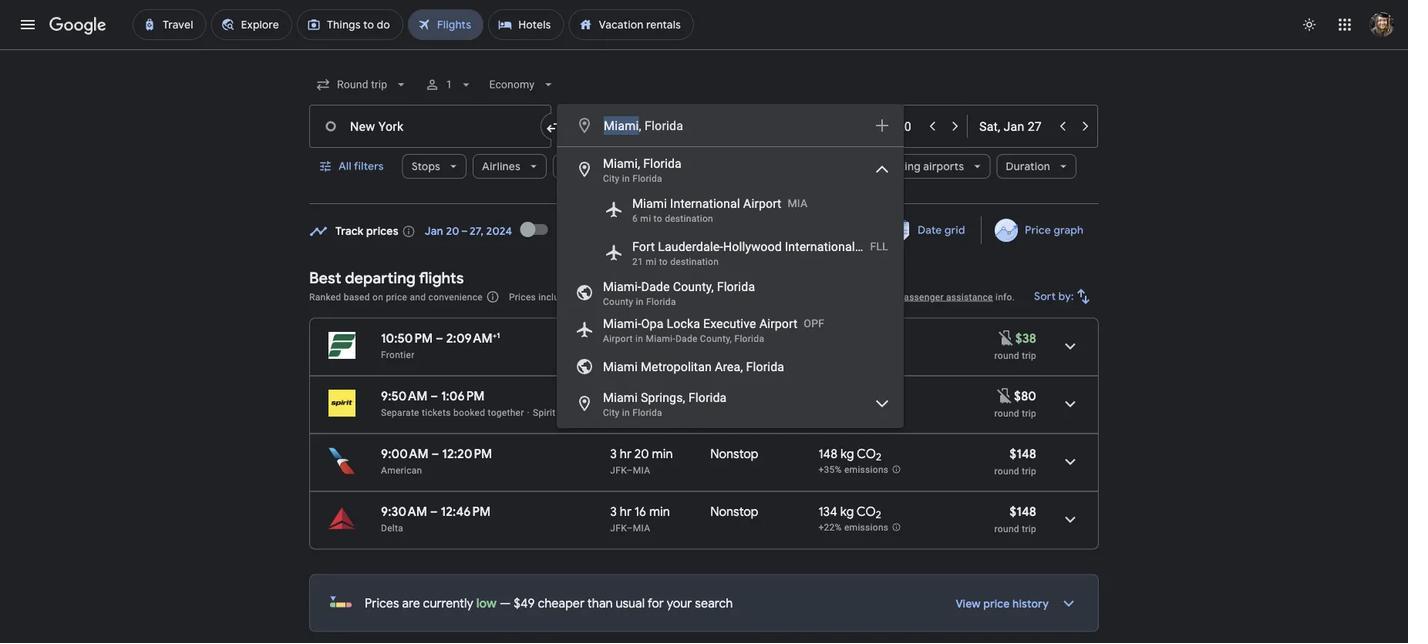 Task type: describe. For each thing, give the bounding box(es) containing it.
12:20 pm
[[442, 446, 492, 462]]

separate tickets booked together
[[381, 408, 524, 418]]

total duration 3 hr 19 min. element
[[610, 331, 710, 349]]

+35% emissions
[[818, 465, 889, 476]]

florida inside miami-opa locka executive airport opf airport in miami-dade county, florida
[[734, 334, 764, 345]]

miami metropolitan area, florida option
[[557, 349, 904, 386]]

price graph button
[[985, 217, 1096, 244]]

prices
[[366, 225, 398, 239]]

nonstop for 134
[[710, 504, 758, 520]]

departing
[[345, 268, 416, 288]]

miami- for dade
[[603, 280, 641, 294]]

round trip for $38
[[994, 350, 1036, 361]]

stops
[[412, 160, 440, 173]]

taxes
[[610, 292, 634, 303]]

Return text field
[[979, 106, 1050, 147]]

fort lauderdale-hollywood international airport
[[632, 239, 896, 254]]

Departure time: 9:50 AM. text field
[[381, 389, 427, 404]]

assistance
[[946, 292, 993, 303]]

grid
[[945, 224, 965, 237]]

than
[[587, 596, 613, 612]]

10:50 pm
[[381, 331, 433, 347]]

date grid button
[[878, 217, 978, 244]]

county, inside "miami-dade county, florida county in florida"
[[673, 280, 714, 294]]

148 US dollars text field
[[1010, 446, 1036, 462]]

$80
[[1014, 389, 1036, 404]]

emissions for 148
[[844, 465, 889, 476]]

3 hr 20 min jfk – mia
[[610, 446, 673, 476]]

1 inside 10:50 pm – 2:09 am + 1
[[497, 331, 500, 340]]

none text field inside search box
[[309, 105, 551, 148]]

—
[[500, 596, 511, 612]]

learn more about tracked prices image
[[402, 225, 415, 239]]

co for 134
[[857, 504, 876, 520]]

track prices
[[335, 225, 398, 239]]

florida right the 'area,'
[[746, 360, 784, 374]]

city inside miami, florida city in florida
[[603, 173, 620, 184]]

florida down miami,
[[632, 173, 662, 184]]

12:46 pm
[[441, 504, 491, 520]]

view
[[956, 598, 981, 612]]

116
[[818, 331, 835, 347]]

metropolitan
[[641, 360, 712, 374]]

+ inside 10:50 pm – 2:09 am + 1
[[492, 331, 497, 340]]

stops button
[[402, 148, 467, 185]]

2 and from the left
[[791, 292, 807, 303]]

min for 12:20 pm
[[652, 446, 673, 462]]

duration button
[[997, 148, 1077, 185]]

delta
[[381, 523, 403, 534]]

‌, florida
[[639, 118, 683, 133]]

1 round from the top
[[994, 350, 1019, 361]]

Departure time: 9:00 AM. text field
[[381, 446, 429, 462]]

florida right ‌,
[[645, 118, 683, 133]]

80 US dollars text field
[[1014, 389, 1036, 404]]

airports
[[923, 160, 964, 173]]

round trip for $80
[[994, 408, 1036, 419]]

track
[[335, 225, 364, 239]]

fort
[[632, 239, 655, 254]]

all filters button
[[309, 148, 396, 185]]

19
[[634, 331, 646, 347]]

flight details. leaves laguardia airport at 10:50 pm on saturday, january 20 and arrives at miami international airport at 2:09 am on sunday, january 21. image
[[1052, 328, 1089, 365]]

hr for 12:20 pm
[[620, 446, 632, 462]]

view price history
[[956, 598, 1049, 612]]

leaves laguardia airport at 9:50 am on saturday, january 20 and arrives at miami international airport at 1:06 pm on saturday, january 20. element
[[381, 389, 485, 404]]

opa
[[641, 317, 663, 331]]

leaves john f. kennedy international airport at 9:30 am on saturday, january 20 and arrives at miami international airport at 12:46 pm on saturday, january 20. element
[[381, 504, 491, 520]]

-12% emissions
[[819, 408, 887, 419]]

sort by:
[[1034, 290, 1074, 304]]

148 kg co 2
[[818, 446, 881, 464]]

florida down the miami metropolitan area, florida
[[688, 391, 727, 405]]

fll
[[870, 240, 888, 253]]

kg for 134
[[840, 504, 854, 520]]

total duration 3 hr 16 min. element for 1:06 pm
[[610, 389, 710, 407]]

convenience
[[428, 292, 483, 303]]

airport inside miami international airport mia 6 mi to destination
[[743, 196, 781, 211]]

2 for 148
[[876, 451, 881, 464]]

nonstop flight. element for 134
[[710, 504, 758, 522]]

international inside miami international airport mia 6 mi to destination
[[670, 196, 740, 211]]

– inside '3 hr 16 min lga – mia'
[[628, 408, 634, 418]]

148 US dollars text field
[[1010, 504, 1036, 520]]

mia for 2
[[634, 408, 652, 418]]

1 button
[[418, 66, 480, 103]]

filters
[[354, 160, 384, 173]]

9:50 am – 1:06 pm
[[381, 389, 485, 404]]

leaves john f. kennedy international airport at 9:00 am on saturday, january 20 and arrives at miami international airport at 12:20 pm on saturday, january 20. element
[[381, 446, 492, 462]]

2 for 134
[[876, 509, 881, 522]]

1 and from the left
[[410, 292, 426, 303]]

3 for 2:09 am
[[610, 331, 617, 347]]

florida down springs,
[[632, 408, 662, 419]]

nonstop flight. element for 2
[[710, 389, 758, 407]]

flights
[[419, 268, 464, 288]]

lga for 3 hr 16 min
[[610, 408, 628, 418]]

1 vertical spatial price
[[983, 598, 1010, 612]]

miami international airport (mia) option
[[557, 188, 904, 231]]

graph
[[1053, 224, 1083, 237]]

hr for 1:06 pm
[[620, 389, 632, 404]]

10:50 pm – 2:09 am + 1
[[381, 331, 500, 347]]

Departure text field
[[849, 106, 920, 147]]

16 for 1:06 pm
[[634, 389, 646, 404]]

passenger assistance
[[898, 292, 993, 303]]

miami international airport mia 6 mi to destination
[[632, 196, 808, 224]]

0 vertical spatial price
[[386, 292, 407, 303]]

total duration 3 hr 16 min. element for 12:46 pm
[[610, 504, 710, 522]]

mia for 148
[[633, 465, 650, 476]]

in inside miami-opa locka executive airport opf airport in miami-dade county, florida
[[635, 334, 643, 345]]

4 round from the top
[[994, 524, 1019, 535]]

are
[[402, 596, 420, 612]]

history
[[1012, 598, 1049, 612]]

ranked based on price and convenience
[[309, 292, 483, 303]]

optional charges and
[[715, 292, 810, 303]]

this price for this flight doesn't include overhead bin access. if you need a carry-on bag, use the bags filter to update prices. image
[[996, 387, 1014, 405]]

prices for prices are currently low — $49 cheaper than usual for your search
[[365, 596, 399, 612]]

executive
[[703, 317, 756, 331]]

prices for prices include required taxes + fees for 1 adult.
[[509, 292, 536, 303]]

– inside 9:00 am – 12:20 pm american
[[431, 446, 439, 462]]

miami for miami springs, florida city in florida
[[603, 391, 638, 405]]

charges
[[754, 292, 789, 303]]

0 vertical spatial emissions
[[842, 408, 887, 419]]

bags button
[[553, 148, 613, 185]]

1 trip from the top
[[1022, 350, 1036, 361]]

american
[[381, 465, 422, 476]]

miami springs, florida city in florida
[[603, 391, 727, 419]]

price button
[[619, 154, 681, 179]]

1 horizontal spatial international
[[785, 239, 855, 254]]

co for 148
[[857, 446, 876, 462]]

min for 12:46 pm
[[649, 504, 670, 520]]

flight details. leaves john f. kennedy international airport at 9:30 am on saturday, january 20 and arrives at miami international airport at 12:46 pm on saturday, january 20. image
[[1052, 502, 1089, 539]]

3 for 1:06 pm
[[610, 389, 617, 404]]

mi inside miami international airport mia 6 mi to destination
[[640, 214, 651, 224]]

2:09 am
[[446, 331, 492, 347]]

jfk for 3 hr 16 min
[[610, 523, 627, 534]]

mia inside miami international airport mia 6 mi to destination
[[788, 197, 808, 210]]

min for 1:06 pm
[[649, 389, 670, 404]]

miami-dade county, florida county in florida
[[603, 280, 755, 308]]

to inside miami international airport mia 6 mi to destination
[[654, 214, 662, 224]]

$148 round trip for 134
[[994, 504, 1036, 535]]

9:30 am
[[381, 504, 427, 520]]

best departing flights
[[309, 268, 464, 288]]

3 trip from the top
[[1022, 466, 1036, 477]]

Arrival time: 12:20 PM. text field
[[442, 446, 492, 462]]

2 round from the top
[[994, 408, 1019, 419]]

1 horizontal spatial +
[[636, 292, 642, 303]]

connecting airports button
[[851, 148, 990, 185]]

0 vertical spatial 2
[[871, 393, 876, 407]]

miami metropolitan area, florida
[[603, 360, 784, 374]]

mia for 134
[[633, 523, 650, 534]]

toggle nearby airports for miami springs, florida image
[[873, 395, 891, 413]]

fees
[[644, 292, 663, 303]]

6
[[632, 214, 638, 224]]

required
[[572, 292, 608, 303]]

search
[[695, 596, 733, 612]]

0 vertical spatial for
[[665, 292, 678, 303]]

16 for 12:46 pm
[[634, 504, 646, 520]]

miami, florida option
[[557, 151, 904, 188]]

ranked
[[309, 292, 341, 303]]

miami- for opa
[[603, 317, 641, 331]]

38 US dollars text field
[[1015, 331, 1036, 347]]

9:00 am – 12:20 pm american
[[381, 446, 492, 476]]

+22%
[[818, 523, 842, 534]]

florida down ‌, florida on the left
[[643, 156, 682, 171]]

airlines
[[482, 160, 521, 173]]

fort lauderdale-hollywood international airport (fll) option
[[557, 231, 904, 275]]

price graph
[[1025, 224, 1083, 237]]

adult.
[[688, 292, 713, 303]]

destination, select multiple airports image
[[873, 116, 891, 135]]

connecting airports
[[861, 160, 964, 173]]

$148 round trip for 148
[[994, 446, 1036, 477]]

9:50 am
[[381, 389, 427, 404]]



Task type: locate. For each thing, give the bounding box(es) containing it.
min down metropolitan in the bottom of the page
[[649, 389, 670, 404]]

3 hr 19 min lga
[[610, 331, 670, 360]]

hr left 19
[[620, 331, 632, 347]]

trip
[[1022, 350, 1036, 361], [1022, 408, 1036, 419], [1022, 466, 1036, 477], [1022, 524, 1036, 535]]

prices
[[509, 292, 536, 303], [365, 596, 399, 612]]

booked
[[453, 408, 485, 418]]

1 vertical spatial mi
[[646, 257, 656, 268]]

trip down $80 text box
[[1022, 408, 1036, 419]]

16 inside the 3 hr 16 min jfk – mia
[[634, 504, 646, 520]]

0 horizontal spatial price
[[629, 160, 655, 173]]

2 trip from the top
[[1022, 408, 1036, 419]]

destination inside miami international airport mia 6 mi to destination
[[665, 214, 713, 224]]

1 vertical spatial county,
[[700, 334, 732, 345]]

date
[[918, 224, 942, 237]]

0 horizontal spatial +
[[492, 331, 497, 340]]

international
[[670, 196, 740, 211], [785, 239, 855, 254]]

min inside the 3 hr 19 min lga
[[649, 331, 670, 347]]

city
[[603, 173, 620, 184], [603, 408, 620, 419]]

and down flights
[[410, 292, 426, 303]]

jan 20 – 27, 2024
[[425, 225, 512, 239]]

1 horizontal spatial price
[[983, 598, 1010, 612]]

miami-opa locka executive airport (opf) option
[[557, 312, 904, 349]]

nonstop flight. element for 148
[[710, 446, 758, 465]]

round trip
[[994, 350, 1036, 361], [994, 408, 1036, 419]]

connecting
[[861, 160, 921, 173]]

1 vertical spatial total duration 3 hr 16 min. element
[[610, 504, 710, 522]]

frontier
[[381, 350, 414, 360]]

miami springs, florida option
[[557, 386, 904, 423]]

usual
[[616, 596, 645, 612]]

16
[[634, 389, 646, 404], [634, 504, 646, 520]]

$148 left flight details. leaves john f. kennedy international airport at 9:00 am on saturday, january 20 and arrives at miami international airport at 12:20 pm on saturday, january 20. icon
[[1010, 446, 1036, 462]]

4 trip from the top
[[1022, 524, 1036, 535]]

low
[[476, 596, 497, 612]]

1 vertical spatial destination
[[670, 257, 719, 268]]

3 for 12:46 pm
[[610, 504, 617, 520]]

miami for miami international airport mia 6 mi to destination
[[632, 196, 667, 211]]

round down $148 text box
[[994, 466, 1019, 477]]

trip down $148 text field
[[1022, 524, 1036, 535]]

kg up +22% emissions
[[840, 504, 854, 520]]

1 vertical spatial 1
[[680, 292, 686, 303]]

change appearance image
[[1291, 6, 1328, 43]]

mia up fort lauderdale-hollywood international airport
[[788, 197, 808, 210]]

20
[[634, 446, 649, 462]]

this price for this flight doesn't include overhead bin access. if you need a carry-on bag, use the bags filter to update prices. image
[[997, 329, 1015, 348]]

0 vertical spatial +
[[636, 292, 642, 303]]

0 vertical spatial international
[[670, 196, 740, 211]]

3 inside '3 hr 16 min lga – mia'
[[610, 389, 617, 404]]

to
[[654, 214, 662, 224], [659, 257, 668, 268]]

+ down learn more about ranking image
[[492, 331, 497, 340]]

price left graph at top
[[1025, 224, 1051, 237]]

2 horizontal spatial 1
[[680, 292, 686, 303]]

2 vertical spatial 2
[[876, 509, 881, 522]]

round
[[994, 350, 1019, 361], [994, 408, 1019, 419], [994, 466, 1019, 477], [994, 524, 1019, 535]]

city down miami,
[[603, 173, 620, 184]]

prices right learn more about ranking image
[[509, 292, 536, 303]]

destination up lauderdale-
[[665, 214, 713, 224]]

nonstop flight. element
[[710, 331, 758, 349], [710, 389, 758, 407], [710, 446, 758, 465], [710, 504, 758, 522]]

include
[[538, 292, 570, 303]]

1 vertical spatial miami-
[[603, 317, 641, 331]]

price right on at the top of the page
[[386, 292, 407, 303]]

none search field containing ‌, florida
[[309, 66, 1099, 429]]

to inside fort lauderdale-hollywood international airport (fll) option
[[659, 257, 668, 268]]

lga inside the 3 hr 19 min lga
[[610, 350, 628, 360]]

0 vertical spatial miami-
[[603, 280, 641, 294]]

2
[[871, 393, 876, 407], [876, 451, 881, 464], [876, 509, 881, 522]]

0 horizontal spatial price
[[386, 292, 407, 303]]

0 vertical spatial miami
[[632, 196, 667, 211]]

miami, florida city in florida
[[603, 156, 682, 184]]

total duration 3 hr 16 min. element
[[610, 389, 710, 407], [610, 504, 710, 522]]

nonstop for 116
[[710, 331, 758, 347]]

miami-dade county, florida option
[[557, 275, 904, 312]]

1 vertical spatial international
[[785, 239, 855, 254]]

0 horizontal spatial prices
[[365, 596, 399, 612]]

3 hr 16 min lga – mia
[[610, 389, 670, 418]]

$38
[[1015, 331, 1036, 347]]

4 nonstop from the top
[[710, 504, 758, 520]]

$148 for 134
[[1010, 504, 1036, 520]]

2 $148 round trip from the top
[[994, 504, 1036, 535]]

optional
[[715, 292, 751, 303]]

price
[[629, 160, 655, 173], [1025, 224, 1051, 237]]

3 left 20
[[610, 446, 617, 462]]

list box containing miami, florida
[[557, 147, 904, 429]]

price for price
[[629, 160, 655, 173]]

1 vertical spatial +
[[492, 331, 497, 340]]

lauderdale-
[[658, 239, 723, 254]]

4 nonstop flight. element from the top
[[710, 504, 758, 522]]

1 vertical spatial kg
[[840, 504, 854, 520]]

dade down locka
[[675, 334, 698, 345]]

1 $148 from the top
[[1010, 446, 1036, 462]]

nonstop for 148
[[710, 446, 758, 462]]

1 hr from the top
[[620, 331, 632, 347]]

1 vertical spatial 16
[[634, 504, 646, 520]]

for right fees
[[665, 292, 678, 303]]

2 up +35% emissions
[[876, 451, 881, 464]]

0 vertical spatial 16
[[634, 389, 646, 404]]

round down $148 text field
[[994, 524, 1019, 535]]

price
[[386, 292, 407, 303], [983, 598, 1010, 612]]

3 for 12:20 pm
[[610, 446, 617, 462]]

jfk down total duration 3 hr 20 min. element
[[610, 465, 627, 476]]

flight details. leaves john f. kennedy international airport at 9:00 am on saturday, january 20 and arrives at miami international airport at 12:20 pm on saturday, january 20. image
[[1052, 444, 1089, 481]]

price for price graph
[[1025, 224, 1051, 237]]

nonstop for 2
[[710, 389, 758, 404]]

116 button
[[814, 331, 894, 364]]

lga inside '3 hr 16 min lga – mia'
[[610, 408, 628, 418]]

florida down fort lauderdale-hollywood international airport (fll) option
[[717, 280, 755, 294]]

to right 21
[[659, 257, 668, 268]]

spirit
[[533, 408, 556, 418]]

min down '3 hr 20 min jfk – mia'
[[649, 504, 670, 520]]

1 horizontal spatial 1
[[497, 331, 500, 340]]

miami for miami metropolitan area, florida
[[603, 360, 638, 374]]

0 vertical spatial co
[[857, 446, 876, 462]]

kg inside 148 kg co 2
[[840, 446, 854, 462]]

jfk inside the 3 hr 16 min jfk – mia
[[610, 523, 627, 534]]

county
[[603, 297, 633, 308]]

2 nonstop from the top
[[710, 389, 758, 404]]

min for 2:09 am
[[649, 331, 670, 347]]

jfk for 3 hr 20 min
[[610, 465, 627, 476]]

1 inside popup button
[[446, 78, 452, 91]]

2 inside 134 kg co 2
[[876, 509, 881, 522]]

round down this price for this flight doesn't include overhead bin access. if you need a carry-on bag, use the bags filter to update prices. icon
[[994, 408, 1019, 419]]

2 total duration 3 hr 16 min. element from the top
[[610, 504, 710, 522]]

1 3 from the top
[[610, 331, 617, 347]]

9:00 am
[[381, 446, 429, 462]]

miami-opa locka executive airport opf airport in miami-dade county, florida
[[603, 317, 824, 345]]

hr inside the 3 hr 19 min lga
[[620, 331, 632, 347]]

list box
[[557, 147, 904, 429]]

dade down 21
[[641, 280, 670, 294]]

flight details. leaves laguardia airport at 9:50 am on saturday, january 20 and arrives at miami international airport at 1:06 pm on saturday, january 20. image
[[1052, 386, 1089, 423]]

16 inside '3 hr 16 min lga – mia'
[[634, 389, 646, 404]]

and
[[410, 292, 426, 303], [791, 292, 807, 303]]

swap origin and destination. image
[[545, 117, 564, 136]]

2 lga from the top
[[610, 408, 628, 418]]

opf
[[804, 317, 824, 330]]

hr left springs,
[[620, 389, 632, 404]]

city inside miami springs, florida city in florida
[[603, 408, 620, 419]]

passenger assistance button
[[898, 292, 993, 303]]

– down total duration 3 hr 20 min. element
[[627, 465, 633, 476]]

2 jfk from the top
[[610, 523, 627, 534]]

0 vertical spatial to
[[654, 214, 662, 224]]

international up find the best price region
[[670, 196, 740, 211]]

mia down springs,
[[634, 408, 652, 418]]

+
[[636, 292, 642, 303], [492, 331, 497, 340]]

– inside the 3 hr 16 min jfk – mia
[[627, 523, 633, 534]]

Departure time: 10:50 PM. text field
[[381, 331, 433, 347]]

trip down $148 text box
[[1022, 466, 1036, 477]]

12%
[[822, 408, 840, 419]]

in inside miami springs, florida city in florida
[[622, 408, 630, 419]]

hr for 2:09 am
[[620, 331, 632, 347]]

co up +22% emissions
[[857, 504, 876, 520]]

enter your destination dialog
[[557, 104, 904, 429]]

prices left are
[[365, 596, 399, 612]]

locka
[[667, 317, 700, 331]]

miami inside miami international airport mia 6 mi to destination
[[632, 196, 667, 211]]

miami down 19
[[603, 360, 638, 374]]

mi right 6
[[640, 214, 651, 224]]

0 vertical spatial total duration 3 hr 16 min. element
[[610, 389, 710, 407]]

jfk
[[610, 465, 627, 476], [610, 523, 627, 534]]

prices include required taxes + fees for 1 adult.
[[509, 292, 713, 303]]

0 horizontal spatial and
[[410, 292, 426, 303]]

kg up +35% emissions
[[840, 446, 854, 462]]

in up '3 hr 20 min jfk – mia'
[[622, 408, 630, 419]]

price inside button
[[1025, 224, 1051, 237]]

1 lga from the top
[[610, 350, 628, 360]]

Arrival time: 1:06 PM. text field
[[441, 389, 485, 404]]

total duration 3 hr 16 min. element down metropolitan in the bottom of the page
[[610, 389, 710, 407]]

3 hr from the top
[[620, 446, 632, 462]]

mi inside fort lauderdale-hollywood international airport (fll) option
[[646, 257, 656, 268]]

miami- up the county
[[603, 280, 641, 294]]

None text field
[[309, 105, 551, 148]]

florida up the opa
[[646, 297, 676, 308]]

best departing flights main content
[[309, 211, 1099, 644]]

sort
[[1034, 290, 1056, 304]]

mia down '3 hr 20 min jfk – mia'
[[633, 523, 650, 534]]

1 vertical spatial jfk
[[610, 523, 627, 534]]

emissions down 148 kg co 2
[[844, 465, 889, 476]]

all filters
[[339, 160, 384, 173]]

1 vertical spatial $148
[[1010, 504, 1036, 520]]

2 vertical spatial miami
[[603, 391, 638, 405]]

mi right 21
[[646, 257, 656, 268]]

hr inside '3 hr 20 min jfk – mia'
[[620, 446, 632, 462]]

0 vertical spatial round trip
[[994, 350, 1036, 361]]

co up +35% emissions
[[857, 446, 876, 462]]

price inside popup button
[[629, 160, 655, 173]]

cheaper
[[538, 596, 585, 612]]

2 16 from the top
[[634, 504, 646, 520]]

$148 for 148
[[1010, 446, 1036, 462]]

miami- down the opa
[[646, 334, 675, 345]]

mia inside '3 hr 20 min jfk – mia'
[[633, 465, 650, 476]]

total duration 3 hr 20 min. element
[[610, 446, 710, 465]]

min inside the 3 hr 16 min jfk – mia
[[649, 504, 670, 520]]

lga up '3 hr 20 min jfk – mia'
[[610, 408, 628, 418]]

round trip down this price for this flight doesn't include overhead bin access. if you need a carry-on bag, use the bags filter to update prices. image
[[994, 350, 1036, 361]]

1 horizontal spatial dade
[[675, 334, 698, 345]]

0 vertical spatial prices
[[509, 292, 536, 303]]

your
[[667, 596, 692, 612]]

1 vertical spatial dade
[[675, 334, 698, 345]]

1 city from the top
[[603, 173, 620, 184]]

2 up -12% emissions
[[871, 393, 876, 407]]

list box inside search box
[[557, 147, 904, 429]]

1 horizontal spatial for
[[665, 292, 678, 303]]

emissions for 134
[[844, 523, 889, 534]]

1 horizontal spatial price
[[1025, 224, 1051, 237]]

2 round trip from the top
[[994, 408, 1036, 419]]

2 $148 from the top
[[1010, 504, 1036, 520]]

2 inside 148 kg co 2
[[876, 451, 881, 464]]

separate tickets booked together. this trip includes tickets from multiple airlines. missed connections may be protected by gotogate.. element
[[381, 408, 524, 418]]

1 vertical spatial co
[[857, 504, 876, 520]]

0 vertical spatial dade
[[641, 280, 670, 294]]

1 vertical spatial round trip
[[994, 408, 1036, 419]]

0 vertical spatial mi
[[640, 214, 651, 224]]

– right 9:30 am
[[430, 504, 438, 520]]

county, down 21 mi to destination
[[673, 280, 714, 294]]

lga for 3 hr 19 min
[[610, 350, 628, 360]]

county, inside miami-opa locka executive airport opf airport in miami-dade county, florida
[[700, 334, 732, 345]]

0 vertical spatial city
[[603, 173, 620, 184]]

0 vertical spatial lga
[[610, 350, 628, 360]]

0 horizontal spatial dade
[[641, 280, 670, 294]]

on
[[372, 292, 383, 303]]

0 vertical spatial destination
[[665, 214, 713, 224]]

2 3 from the top
[[610, 389, 617, 404]]

mia inside the 3 hr 16 min jfk – mia
[[633, 523, 650, 534]]

134
[[818, 504, 837, 520]]

0 vertical spatial price
[[629, 160, 655, 173]]

0 horizontal spatial for
[[647, 596, 664, 612]]

4 hr from the top
[[620, 504, 632, 520]]

hr for 12:46 pm
[[620, 504, 632, 520]]

loading results progress bar
[[0, 49, 1408, 52]]

3 3 from the top
[[610, 446, 617, 462]]

1 total duration 3 hr 16 min. element from the top
[[610, 389, 710, 407]]

hr down '3 hr 20 min jfk – mia'
[[620, 504, 632, 520]]

1 horizontal spatial and
[[791, 292, 807, 303]]

3 down '3 hr 20 min jfk – mia'
[[610, 504, 617, 520]]

Arrival time: 2:09 AM on  Sunday, January 21. text field
[[446, 331, 500, 347]]

best
[[309, 268, 341, 288]]

round down this price for this flight doesn't include overhead bin access. if you need a carry-on bag, use the bags filter to update prices. image
[[994, 350, 1019, 361]]

0 horizontal spatial 1
[[446, 78, 452, 91]]

1 16 from the top
[[634, 389, 646, 404]]

miami up 6
[[632, 196, 667, 211]]

$148 round trip left the flight details. leaves john f. kennedy international airport at 9:30 am on saturday, january 20 and arrives at miami international airport at 12:46 pm on saturday, january 20. icon
[[994, 504, 1036, 535]]

2 kg from the top
[[840, 504, 854, 520]]

$148 left the flight details. leaves john f. kennedy international airport at 9:30 am on saturday, january 20 and arrives at miami international airport at 12:46 pm on saturday, january 20. icon
[[1010, 504, 1036, 520]]

2 nonstop flight. element from the top
[[710, 389, 758, 407]]

hr left 20
[[620, 446, 632, 462]]

kg inside 134 kg co 2
[[840, 504, 854, 520]]

0 horizontal spatial international
[[670, 196, 740, 211]]

city up '3 hr 20 min jfk – mia'
[[603, 408, 620, 419]]

emissions down 134 kg co 2
[[844, 523, 889, 534]]

Departure time: 9:30 AM. text field
[[381, 504, 427, 520]]

1 horizontal spatial prices
[[509, 292, 536, 303]]

emissions
[[842, 408, 887, 419], [844, 465, 889, 476], [844, 523, 889, 534]]

miami- inside "miami-dade county, florida county in florida"
[[603, 280, 641, 294]]

1 kg from the top
[[840, 446, 854, 462]]

– left 2:09 am
[[436, 331, 443, 347]]

destination down lauderdale-
[[670, 257, 719, 268]]

0 vertical spatial 1
[[446, 78, 452, 91]]

mia down 20
[[633, 465, 650, 476]]

+ left fees
[[636, 292, 642, 303]]

– right 9:00 am
[[431, 446, 439, 462]]

1 vertical spatial emissions
[[844, 465, 889, 476]]

Where else? text field
[[603, 107, 864, 144]]

and right charges
[[791, 292, 807, 303]]

min inside '3 hr 20 min jfk – mia'
[[652, 446, 673, 462]]

miami-
[[603, 280, 641, 294], [603, 317, 641, 331], [646, 334, 675, 345]]

price right view
[[983, 598, 1010, 612]]

lga down total duration 3 hr 19 min. element
[[610, 350, 628, 360]]

134 kg co 2
[[818, 504, 881, 522]]

florida down executive
[[734, 334, 764, 345]]

3 nonstop flight. element from the top
[[710, 446, 758, 465]]

jfk inside '3 hr 20 min jfk – mia'
[[610, 465, 627, 476]]

+35%
[[818, 465, 842, 476]]

0 vertical spatial county,
[[673, 280, 714, 294]]

date grid
[[918, 224, 965, 237]]

Arrival time: 12:46 PM. text field
[[441, 504, 491, 520]]

co inside 134 kg co 2
[[857, 504, 876, 520]]

price down ‌,
[[629, 160, 655, 173]]

leaves laguardia airport at 10:50 pm on saturday, january 20 and arrives at miami international airport at 2:09 am on sunday, january 21. element
[[381, 331, 500, 347]]

None search field
[[309, 66, 1099, 429]]

2 vertical spatial 1
[[497, 331, 500, 340]]

16 down '3 hr 20 min jfk – mia'
[[634, 504, 646, 520]]

– up '3 hr 20 min jfk – mia'
[[628, 408, 634, 418]]

min right 19
[[649, 331, 670, 347]]

view price history image
[[1050, 586, 1087, 623]]

1 vertical spatial 2
[[876, 451, 881, 464]]

$148 round trip
[[994, 446, 1036, 477], [994, 504, 1036, 535]]

– up tickets
[[430, 389, 438, 404]]

hr inside '3 hr 16 min lga – mia'
[[620, 389, 632, 404]]

min right 20
[[652, 446, 673, 462]]

3 left 19
[[610, 331, 617, 347]]

to right 6
[[654, 214, 662, 224]]

1 vertical spatial miami
[[603, 360, 638, 374]]

miami inside miami springs, florida city in florida
[[603, 391, 638, 405]]

round trip down $80 text box
[[994, 408, 1036, 419]]

airlines button
[[473, 148, 547, 185]]

dade
[[641, 280, 670, 294], [675, 334, 698, 345]]

main menu image
[[19, 15, 37, 34]]

jfk down '3 hr 20 min jfk – mia'
[[610, 523, 627, 534]]

3 inside '3 hr 20 min jfk – mia'
[[610, 446, 617, 462]]

– inside 9:30 am – 12:46 pm delta
[[430, 504, 438, 520]]

 image
[[527, 408, 530, 418]]

county, down executive
[[700, 334, 732, 345]]

toggle nearby airports for miami, florida image
[[873, 160, 891, 179]]

2 up +22% emissions
[[876, 509, 881, 522]]

0 vertical spatial $148 round trip
[[994, 446, 1036, 477]]

2 vertical spatial miami-
[[646, 334, 675, 345]]

miami left springs,
[[603, 391, 638, 405]]

3 round from the top
[[994, 466, 1019, 477]]

1 nonstop flight. element from the top
[[710, 331, 758, 349]]

learn more about ranking image
[[486, 290, 500, 304]]

16 down metropolitan in the bottom of the page
[[634, 389, 646, 404]]

min inside '3 hr 16 min lga – mia'
[[649, 389, 670, 404]]

international left fll
[[785, 239, 855, 254]]

trip down 38 us dollars text field
[[1022, 350, 1036, 361]]

1 vertical spatial to
[[659, 257, 668, 268]]

co inside 148 kg co 2
[[857, 446, 876, 462]]

None field
[[309, 71, 415, 99], [483, 71, 562, 99], [309, 71, 415, 99], [483, 71, 562, 99]]

kg for 148
[[840, 446, 854, 462]]

separate
[[381, 408, 419, 418]]

1 $148 round trip from the top
[[994, 446, 1036, 477]]

21 mi to destination
[[632, 257, 719, 268]]

dade inside "miami-dade county, florida county in florida"
[[641, 280, 670, 294]]

1 vertical spatial lga
[[610, 408, 628, 418]]

1 vertical spatial price
[[1025, 224, 1051, 237]]

dade inside miami-opa locka executive airport opf airport in miami-dade county, florida
[[675, 334, 698, 345]]

mi
[[640, 214, 651, 224], [646, 257, 656, 268]]

hr inside the 3 hr 16 min jfk – mia
[[620, 504, 632, 520]]

nonstop flight. element for 116
[[710, 331, 758, 349]]

0 vertical spatial $148
[[1010, 446, 1036, 462]]

– down '3 hr 20 min jfk – mia'
[[627, 523, 633, 534]]

jan
[[425, 225, 443, 239]]

miami
[[632, 196, 667, 211], [603, 360, 638, 374], [603, 391, 638, 405]]

2024
[[486, 225, 512, 239]]

1 vertical spatial $148 round trip
[[994, 504, 1036, 535]]

0 vertical spatial jfk
[[610, 465, 627, 476]]

– inside '3 hr 20 min jfk – mia'
[[627, 465, 633, 476]]

kg
[[840, 446, 854, 462], [840, 504, 854, 520]]

min
[[649, 331, 670, 347], [649, 389, 670, 404], [652, 446, 673, 462], [649, 504, 670, 520]]

in left fees
[[636, 297, 644, 308]]

2 vertical spatial emissions
[[844, 523, 889, 534]]

2 city from the top
[[603, 408, 620, 419]]

3 nonstop from the top
[[710, 446, 758, 462]]

1 vertical spatial city
[[603, 408, 620, 419]]

in inside miami, florida city in florida
[[622, 173, 630, 184]]

florida
[[645, 118, 683, 133], [643, 156, 682, 171], [632, 173, 662, 184], [717, 280, 755, 294], [646, 297, 676, 308], [734, 334, 764, 345], [746, 360, 784, 374], [688, 391, 727, 405], [632, 408, 662, 419]]

find the best price region
[[309, 211, 1099, 257]]

21
[[632, 257, 643, 268]]

prices are currently low — $49 cheaper than usual for your search
[[365, 596, 733, 612]]

0 vertical spatial kg
[[840, 446, 854, 462]]

1 jfk from the top
[[610, 465, 627, 476]]

1 round trip from the top
[[994, 350, 1036, 361]]

3 left springs,
[[610, 389, 617, 404]]

$148 round trip up $148 text field
[[994, 446, 1036, 477]]

2 hr from the top
[[620, 389, 632, 404]]

3 inside the 3 hr 19 min lga
[[610, 331, 617, 347]]

1 vertical spatial prices
[[365, 596, 399, 612]]

3 inside the 3 hr 16 min jfk – mia
[[610, 504, 617, 520]]

in down miami,
[[622, 173, 630, 184]]

hr
[[620, 331, 632, 347], [620, 389, 632, 404], [620, 446, 632, 462], [620, 504, 632, 520]]

+22% emissions
[[818, 523, 889, 534]]

miami- down the county
[[603, 317, 641, 331]]

4 3 from the top
[[610, 504, 617, 520]]

total duration 3 hr 16 min. element down '3 hr 20 min jfk – mia'
[[610, 504, 710, 522]]

in down the opa
[[635, 334, 643, 345]]

area,
[[715, 360, 743, 374]]

airport
[[743, 196, 781, 211], [858, 239, 896, 254], [759, 317, 798, 331], [603, 334, 633, 345]]

mia inside '3 hr 16 min lga – mia'
[[634, 408, 652, 418]]

in inside "miami-dade county, florida county in florida"
[[636, 297, 644, 308]]

1 vertical spatial for
[[647, 596, 664, 612]]

emissions right 12%
[[842, 408, 887, 419]]

‌,
[[639, 118, 641, 133]]

9:30 am – 12:46 pm delta
[[381, 504, 491, 534]]

destination inside fort lauderdale-hollywood international airport (fll) option
[[670, 257, 719, 268]]

for left your
[[647, 596, 664, 612]]

1 nonstop from the top
[[710, 331, 758, 347]]



Task type: vqa. For each thing, say whether or not it's contained in the screenshot.
The "9 – 15" inside Ísafjörður Dec 9 – 15
no



